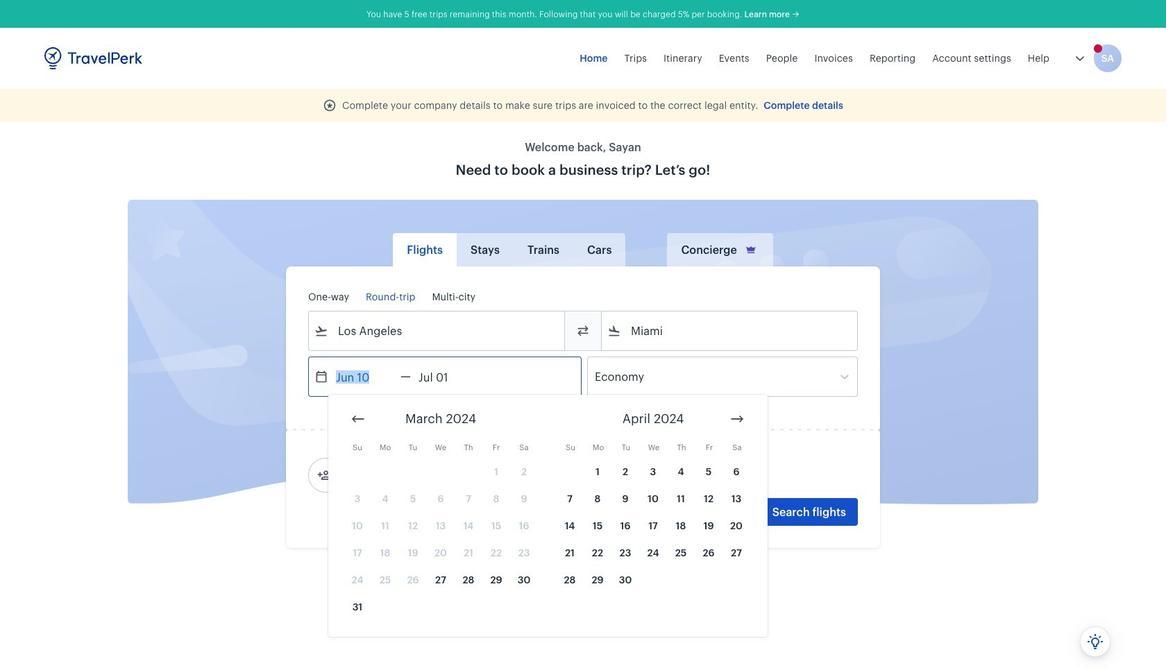 Task type: vqa. For each thing, say whether or not it's contained in the screenshot.
Add traveler search field
no



Task type: describe. For each thing, give the bounding box(es) containing it.
move backward to switch to the previous month. image
[[350, 411, 367, 428]]

move forward to switch to the next month. image
[[729, 411, 746, 428]]

From search field
[[328, 320, 546, 342]]

Add first traveler search field
[[331, 464, 476, 487]]



Task type: locate. For each thing, give the bounding box(es) containing it.
To search field
[[621, 320, 839, 342]]

Depart text field
[[328, 358, 401, 396]]

calendar application
[[328, 395, 1166, 637]]

Return text field
[[411, 358, 483, 396]]



